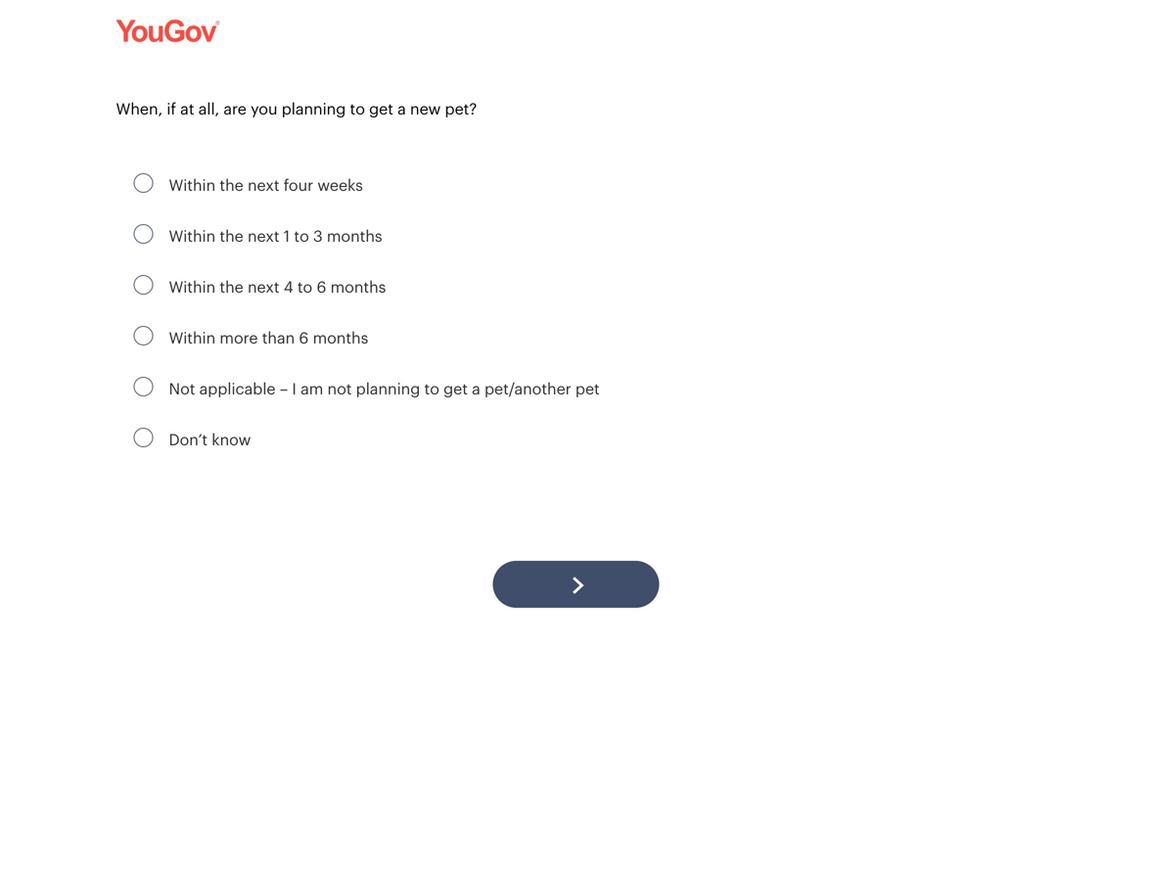 Task type: locate. For each thing, give the bounding box(es) containing it.
planning right you
[[282, 99, 346, 118]]

when,
[[116, 99, 163, 118]]

0 horizontal spatial 6
[[299, 329, 309, 347]]

four
[[284, 176, 313, 194]]

next left 4
[[248, 278, 280, 296]]

2 vertical spatial next
[[248, 278, 280, 296]]

0 horizontal spatial planning
[[282, 99, 346, 118]]

planning for you
[[282, 99, 346, 118]]

right image
[[572, 577, 584, 594]]

3 within from the top
[[169, 278, 216, 296]]

1 vertical spatial a
[[472, 380, 481, 398]]

0 vertical spatial a
[[398, 99, 406, 118]]

0 vertical spatial next
[[248, 176, 280, 194]]

within
[[169, 176, 216, 194], [169, 227, 216, 245], [169, 278, 216, 296], [169, 329, 216, 347]]

i
[[292, 380, 297, 398]]

1 vertical spatial planning
[[356, 380, 420, 398]]

months up not
[[313, 329, 369, 347]]

1 vertical spatial get
[[444, 380, 468, 398]]

not
[[328, 380, 352, 398]]

3 the from the top
[[220, 278, 244, 296]]

pet?
[[445, 99, 477, 118]]

4 within from the top
[[169, 329, 216, 347]]

months for within the next 4 to 6 months
[[331, 278, 386, 296]]

don't
[[169, 430, 208, 449]]

weeks
[[318, 176, 363, 194]]

1 the from the top
[[220, 176, 244, 194]]

the
[[220, 176, 244, 194], [220, 227, 244, 245], [220, 278, 244, 296]]

planning right not
[[356, 380, 420, 398]]

to right not
[[425, 380, 440, 398]]

within for within the next 1 to 3 months
[[169, 227, 216, 245]]

0 vertical spatial get
[[369, 99, 394, 118]]

1 vertical spatial months
[[331, 278, 386, 296]]

4
[[284, 278, 293, 296]]

6 right "than"
[[299, 329, 309, 347]]

the up more
[[220, 278, 244, 296]]

next for 1
[[248, 227, 280, 245]]

2 next from the top
[[248, 227, 280, 245]]

0 vertical spatial months
[[327, 227, 383, 245]]

a for pet/another
[[472, 380, 481, 398]]

1 vertical spatial next
[[248, 227, 280, 245]]

all,
[[199, 99, 219, 118]]

0 vertical spatial 6
[[317, 278, 326, 296]]

1 next from the top
[[248, 176, 280, 194]]

1 within from the top
[[169, 176, 216, 194]]

1 vertical spatial 6
[[299, 329, 309, 347]]

6
[[317, 278, 326, 296], [299, 329, 309, 347]]

are
[[224, 99, 247, 118]]

to
[[350, 99, 365, 118], [294, 227, 309, 245], [298, 278, 313, 296], [425, 380, 440, 398]]

–
[[280, 380, 288, 398]]

the left 1
[[220, 227, 244, 245]]

planning for not
[[356, 380, 420, 398]]

the for 1
[[220, 227, 244, 245]]

the left four
[[220, 176, 244, 194]]

2 within from the top
[[169, 227, 216, 245]]

the for four
[[220, 176, 244, 194]]

3 next from the top
[[248, 278, 280, 296]]

1 horizontal spatial get
[[444, 380, 468, 398]]

next for 4
[[248, 278, 280, 296]]

within down the within the next four weeks at the left top of the page
[[169, 227, 216, 245]]

months right 4
[[331, 278, 386, 296]]

a left new
[[398, 99, 406, 118]]

0 vertical spatial planning
[[282, 99, 346, 118]]

2 the from the top
[[220, 227, 244, 245]]

you
[[251, 99, 278, 118]]

know
[[212, 430, 251, 449]]

next left 1
[[248, 227, 280, 245]]

to right 1
[[294, 227, 309, 245]]

next left four
[[248, 176, 280, 194]]

0 vertical spatial the
[[220, 176, 244, 194]]

planning
[[282, 99, 346, 118], [356, 380, 420, 398]]

2 vertical spatial the
[[220, 278, 244, 296]]

within for within more than 6 months
[[169, 329, 216, 347]]

0 horizontal spatial get
[[369, 99, 394, 118]]

don't know
[[169, 430, 251, 449]]

a left pet/another
[[472, 380, 481, 398]]

applicable
[[199, 380, 276, 398]]

0 horizontal spatial a
[[398, 99, 406, 118]]

within down at on the top of the page
[[169, 176, 216, 194]]

months
[[327, 227, 383, 245], [331, 278, 386, 296], [313, 329, 369, 347]]

1 horizontal spatial a
[[472, 380, 481, 398]]

1 horizontal spatial planning
[[356, 380, 420, 398]]

next
[[248, 176, 280, 194], [248, 227, 280, 245], [248, 278, 280, 296]]

if
[[167, 99, 176, 118]]

get left new
[[369, 99, 394, 118]]

more
[[220, 329, 258, 347]]

6 right 4
[[317, 278, 326, 296]]

1 vertical spatial the
[[220, 227, 244, 245]]

within left more
[[169, 329, 216, 347]]

get
[[369, 99, 394, 118], [444, 380, 468, 398]]

within up within more than 6 months
[[169, 278, 216, 296]]

not applicable – i am not planning to get a pet/another pet
[[169, 380, 600, 398]]

within the next 1 to 3 months
[[169, 227, 383, 245]]

to right 4
[[298, 278, 313, 296]]

get left pet/another
[[444, 380, 468, 398]]

a
[[398, 99, 406, 118], [472, 380, 481, 398]]

months right 3
[[327, 227, 383, 245]]



Task type: describe. For each thing, give the bounding box(es) containing it.
next for four
[[248, 176, 280, 194]]

months for within the next 1 to 3 months
[[327, 227, 383, 245]]

1
[[284, 227, 290, 245]]

within for within the next 4 to 6 months
[[169, 278, 216, 296]]

yougov logo image
[[116, 20, 220, 42]]

within more than 6 months
[[169, 329, 369, 347]]

not
[[169, 380, 195, 398]]

the for 4
[[220, 278, 244, 296]]

within the next four weeks
[[169, 176, 363, 194]]

get for new
[[369, 99, 394, 118]]

get for pet/another
[[444, 380, 468, 398]]

pet/another
[[485, 380, 572, 398]]

within for within the next four weeks
[[169, 176, 216, 194]]

a for new
[[398, 99, 406, 118]]

new
[[410, 99, 441, 118]]

1 horizontal spatial 6
[[317, 278, 326, 296]]

at
[[180, 99, 194, 118]]

to left new
[[350, 99, 365, 118]]

than
[[262, 329, 295, 347]]

2 vertical spatial months
[[313, 329, 369, 347]]

within the next 4 to 6 months
[[169, 278, 386, 296]]

when, if at all, are you planning to get a new pet?
[[116, 99, 477, 118]]

pet
[[576, 380, 600, 398]]

am
[[301, 380, 323, 398]]

3
[[313, 227, 323, 245]]



Task type: vqa. For each thing, say whether or not it's contained in the screenshot.
new's the a
yes



